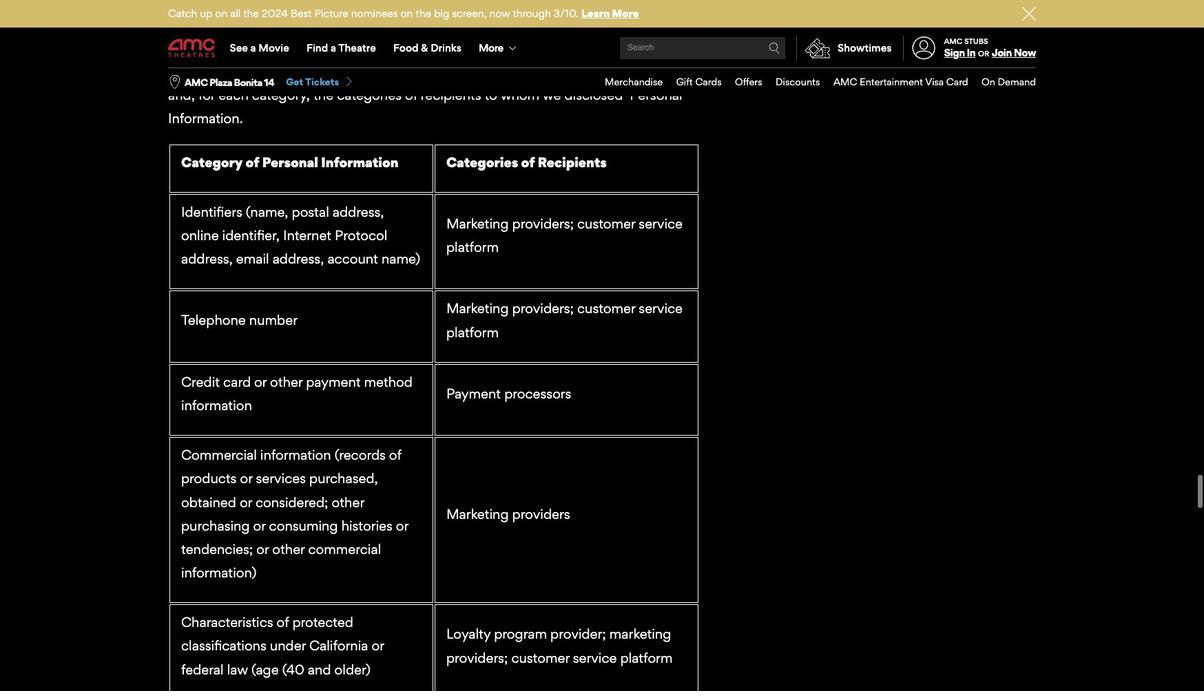 Task type: locate. For each thing, give the bounding box(es) containing it.
cards
[[695, 76, 722, 88]]

0 vertical spatial platform
[[446, 239, 499, 256]]

1 vertical spatial more
[[479, 41, 503, 54]]

2024
[[262, 7, 288, 20]]

or inside characteristics of protected classifications under california or federal law (age (40 and older)
[[372, 638, 384, 655]]

on
[[215, 7, 228, 20], [401, 7, 413, 20]]

information up services
[[260, 447, 331, 464]]

commercial up find
[[279, 10, 344, 24]]

interests
[[419, 10, 465, 24]]

credit card or other payment method information
[[181, 374, 413, 414]]

marketing providers; customer service platform
[[446, 216, 683, 256], [446, 301, 683, 341]]

protected
[[292, 615, 353, 631]]

products
[[181, 471, 237, 487]]

bonita
[[234, 76, 262, 88]]

sign
[[944, 46, 965, 59]]

personal up postal at top
[[262, 154, 318, 171]]

card
[[223, 374, 251, 390]]

1 vertical spatial information
[[321, 154, 398, 171]]

entertainment
[[860, 76, 923, 88]]

protocol
[[335, 227, 387, 244]]

merchandise link
[[591, 68, 663, 96]]

tendencies;
[[181, 541, 253, 558]]

other left the payment
[[270, 374, 303, 390]]

commercial information (records of products or services purchased, obtained or considered; other purchasing or consuming histories or tendencies; or other commercial information)
[[181, 447, 408, 581]]

on right the nominees at the top left of the page
[[401, 7, 413, 20]]

0 vertical spatial marketing providers; customer service platform
[[446, 216, 683, 256]]

a right see
[[250, 41, 256, 54]]

information down the credit
[[181, 397, 252, 414]]

platform for identifiers (name, postal address, online identifier, internet protocol address, email address, account name)
[[446, 239, 499, 256]]

1 vertical spatial other
[[332, 494, 364, 511]]

information inside commercial information (records of products or services purchased, obtained or considered; other purchasing or consuming histories or tendencies; or other commercial information)
[[260, 447, 331, 464]]

tickets
[[305, 76, 339, 88]]

0 vertical spatial other
[[270, 374, 303, 390]]

business
[[168, 63, 221, 80]]

number
[[249, 312, 298, 329]]

we
[[615, 40, 633, 56], [543, 87, 561, 104]]

1 horizontal spatial information
[[512, 40, 584, 56]]

2 vertical spatial providers;
[[446, 650, 508, 666]]

2 vertical spatial other
[[272, 541, 305, 558]]

of left the recipients
[[521, 154, 535, 171]]

3 marketing from the top
[[446, 506, 509, 523]]

amc plaza bonita 14 button
[[185, 76, 274, 89]]

providers; for identifiers (name, postal address, online identifier, internet protocol address, email address, account name)
[[512, 216, 574, 232]]

commercial down histories
[[308, 541, 381, 558]]

a inside the following table identifies the categories of personal information that we disclosed for a business purpose in the 12 months preceding the last updated date of this privacy policy and, for each category, the categories of recipients to whom we disclosed  personal information.
[[718, 40, 725, 56]]

for up policy
[[698, 40, 715, 56]]

consuming
[[269, 518, 338, 534]]

1 horizontal spatial more
[[612, 7, 639, 20]]

0 horizontal spatial amc
[[185, 76, 208, 88]]

0 horizontal spatial information
[[181, 397, 252, 414]]

get tickets
[[286, 76, 339, 88]]

on demand link
[[968, 68, 1036, 96]]

1 vertical spatial service
[[639, 301, 683, 317]]

purpose
[[224, 63, 275, 80]]

0 vertical spatial commercial
[[279, 10, 344, 24]]

2 marketing providers; customer service platform from the top
[[446, 301, 683, 341]]

amc down showtimes 'link'
[[833, 76, 857, 88]]

1 horizontal spatial on
[[401, 7, 413, 20]]

showtimes link
[[796, 36, 892, 61]]

characteristics of protected classifications under california or federal law (age (40 and older)
[[181, 615, 384, 678]]

0 horizontal spatial a
[[250, 41, 256, 54]]

policy
[[680, 63, 717, 80]]

information.
[[168, 111, 243, 127]]

commercial inside commercial information (records of products or services purchased, obtained or considered; other purchasing or consuming histories or tendencies; or other commercial information)
[[308, 541, 381, 558]]

or
[[347, 10, 358, 24], [978, 49, 989, 59], [254, 374, 267, 390], [240, 471, 252, 487], [240, 494, 252, 511], [253, 518, 266, 534], [396, 518, 408, 534], [256, 541, 269, 558], [372, 638, 384, 655]]

or down considered;
[[253, 518, 266, 534]]

for up information.
[[198, 87, 215, 104]]

of
[[440, 40, 453, 56], [590, 63, 603, 80], [405, 87, 417, 104], [246, 154, 259, 171], [521, 154, 535, 171], [389, 447, 401, 464], [277, 615, 289, 631]]

1 vertical spatial menu
[[591, 68, 1036, 96]]

characteristics
[[181, 615, 273, 631]]

we down 'date'
[[543, 87, 561, 104]]

1 horizontal spatial amc
[[833, 76, 857, 88]]

or right 'in'
[[978, 49, 989, 59]]

0 vertical spatial menu
[[168, 29, 1036, 68]]

0 vertical spatial information
[[181, 397, 252, 414]]

learn more link
[[581, 7, 639, 20]]

1 vertical spatial commercial
[[308, 541, 381, 558]]

1 vertical spatial marketing
[[446, 301, 509, 317]]

menu containing merchandise
[[591, 68, 1036, 96]]

or right card
[[254, 374, 267, 390]]

menu down 'showtimes' "image"
[[591, 68, 1036, 96]]

amc for bonita
[[185, 76, 208, 88]]

1 horizontal spatial a
[[331, 41, 336, 54]]

marketing providers; customer service platform for identifiers (name, postal address, online identifier, internet protocol address, email address, account name)
[[446, 216, 683, 256]]

&
[[421, 41, 428, 54]]

other down "purchased,"
[[332, 494, 364, 511]]

more right learn
[[612, 7, 639, 20]]

commercial
[[279, 10, 344, 24], [308, 541, 381, 558]]

0 vertical spatial we
[[615, 40, 633, 56]]

1 vertical spatial categories
[[337, 87, 402, 104]]

the down 12
[[313, 87, 334, 104]]

marketing for of
[[446, 506, 509, 523]]

menu
[[168, 29, 1036, 68], [591, 68, 1036, 96]]

on left all
[[215, 7, 228, 20]]

or inside the credit card or other payment method information
[[254, 374, 267, 390]]

see a movie
[[230, 41, 289, 54]]

amc inside amc plaza bonita 14 'button'
[[185, 76, 208, 88]]

1 vertical spatial platform
[[446, 324, 499, 341]]

of inside characteristics of protected classifications under california or federal law (age (40 and older)
[[277, 615, 289, 631]]

service for telephone number
[[639, 301, 683, 317]]

0 vertical spatial providers;
[[512, 216, 574, 232]]

categories up preceding
[[372, 40, 437, 56]]

the
[[168, 40, 191, 56]]

0 vertical spatial information
[[512, 40, 584, 56]]

on demand
[[982, 76, 1036, 88]]

personal down the 'privacy'
[[630, 87, 682, 104]]

1 vertical spatial marketing providers; customer service platform
[[446, 301, 683, 341]]

now
[[1014, 46, 1036, 59]]

0 horizontal spatial for
[[198, 87, 215, 104]]

plaza
[[210, 76, 232, 88]]

1 marketing from the top
[[446, 216, 509, 232]]

2 vertical spatial personal
[[262, 154, 318, 171]]

1 horizontal spatial information
[[260, 447, 331, 464]]

or right histories
[[396, 518, 408, 534]]

0 vertical spatial customer
[[577, 216, 635, 232]]

categories down months
[[337, 87, 402, 104]]

we up this
[[615, 40, 633, 56]]

card
[[946, 76, 968, 88]]

of inside commercial information (records of products or services purchased, obtained or considered; other purchasing or consuming histories or tendencies; or other commercial information)
[[389, 447, 401, 464]]

the
[[243, 7, 259, 20], [416, 7, 431, 20], [349, 40, 369, 56], [293, 63, 313, 80], [450, 63, 470, 80], [313, 87, 334, 104]]

menu containing more
[[168, 29, 1036, 68]]

2 marketing from the top
[[446, 301, 509, 317]]

14
[[264, 76, 274, 88]]

0 horizontal spatial on
[[215, 7, 228, 20]]

cookie consent banner dialog
[[0, 654, 1204, 692]]

date
[[560, 63, 587, 80]]

a up the cards
[[718, 40, 725, 56]]

california
[[309, 638, 368, 655]]

address, down internet
[[273, 251, 324, 267]]

histories
[[341, 518, 393, 534]]

personal up last
[[456, 40, 509, 56]]

gift cards link
[[663, 68, 722, 96]]

menu down learn
[[168, 29, 1036, 68]]

amc left plaza
[[185, 76, 208, 88]]

telephone
[[181, 312, 246, 329]]

1 vertical spatial providers;
[[512, 301, 574, 317]]

1 vertical spatial for
[[198, 87, 215, 104]]

(name,
[[246, 204, 288, 220]]

0 vertical spatial personal
[[456, 40, 509, 56]]

service for identifiers (name, postal address, online identifier, internet protocol address, email address, account name)
[[639, 216, 683, 232]]

of right (records
[[389, 447, 401, 464]]

2 vertical spatial platform
[[620, 650, 673, 666]]

considered;
[[256, 494, 328, 511]]

or right tendencies;
[[256, 541, 269, 558]]

now
[[489, 7, 510, 20]]

offers
[[735, 76, 762, 88]]

payment
[[306, 374, 361, 390]]

(records
[[335, 447, 386, 464]]

providers;
[[512, 216, 574, 232], [512, 301, 574, 317], [446, 650, 508, 666]]

2 vertical spatial marketing
[[446, 506, 509, 523]]

commercial
[[181, 447, 257, 464]]

that
[[587, 40, 611, 56]]

0 horizontal spatial we
[[543, 87, 561, 104]]

customer inside loyalty program provider; marketing providers; customer service platform
[[511, 650, 569, 666]]

screen,
[[452, 7, 487, 20]]

catch
[[168, 7, 197, 20]]

providers; for telephone number
[[512, 301, 574, 317]]

best
[[291, 7, 312, 20]]

1 horizontal spatial for
[[698, 40, 715, 56]]

customer
[[577, 216, 635, 232], [577, 301, 635, 317], [511, 650, 569, 666]]

0 vertical spatial marketing
[[446, 216, 509, 232]]

address, down online
[[181, 251, 233, 267]]

get tickets link
[[286, 76, 354, 89]]

table
[[255, 40, 286, 56]]

see
[[230, 41, 248, 54]]

amc logo image
[[168, 39, 216, 58], [168, 39, 216, 58]]

providers
[[512, 506, 570, 523]]

0 vertical spatial service
[[639, 216, 683, 232]]

category
[[181, 154, 243, 171]]

a for see a movie
[[250, 41, 256, 54]]

2 vertical spatial service
[[573, 650, 617, 666]]

1 vertical spatial information
[[260, 447, 331, 464]]

a right find
[[331, 41, 336, 54]]

other down consuming
[[272, 541, 305, 558]]

amc inside amc entertainment visa card link
[[833, 76, 857, 88]]

2 vertical spatial customer
[[511, 650, 569, 666]]

1 vertical spatial personal
[[630, 87, 682, 104]]

payment processors
[[446, 386, 571, 402]]

1 vertical spatial customer
[[577, 301, 635, 317]]

0 horizontal spatial more
[[479, 41, 503, 54]]

2 horizontal spatial amc
[[944, 36, 962, 46]]

and
[[308, 662, 331, 678]]

or right california
[[372, 638, 384, 655]]

1 marketing providers; customer service platform from the top
[[446, 216, 683, 256]]

amc up sign
[[944, 36, 962, 46]]

address, up the protocol
[[333, 204, 384, 220]]

more up last
[[479, 41, 503, 54]]

0 horizontal spatial address,
[[181, 251, 233, 267]]

amc inside amc stubs sign in or join now
[[944, 36, 962, 46]]

advancing
[[196, 10, 255, 24]]

last
[[474, 63, 499, 80]]

2 horizontal spatial personal
[[630, 87, 682, 104]]

of up under
[[277, 615, 289, 631]]

2 horizontal spatial a
[[718, 40, 725, 56]]



Task type: vqa. For each thing, say whether or not it's contained in the screenshot.
theatres!
no



Task type: describe. For each thing, give the bounding box(es) containing it.
1 horizontal spatial we
[[615, 40, 633, 56]]

amc entertainment visa card link
[[820, 68, 968, 96]]

provider;
[[550, 626, 606, 643]]

visa
[[925, 76, 944, 88]]

1 vertical spatial we
[[543, 87, 561, 104]]

online
[[181, 227, 219, 244]]

federal
[[181, 662, 224, 678]]

law
[[227, 662, 248, 678]]

advancing our commercial or economic interests
[[196, 10, 465, 24]]

marketing providers
[[446, 506, 570, 523]]

showtimes image
[[797, 36, 838, 61]]

1 horizontal spatial address,
[[273, 251, 324, 267]]

following
[[195, 40, 252, 56]]

customer for identifiers (name, postal address, online identifier, internet protocol address, email address, account name)
[[577, 216, 635, 232]]

category,
[[252, 87, 310, 104]]

each
[[218, 87, 249, 104]]

of right &
[[440, 40, 453, 56]]

picture
[[314, 7, 348, 20]]

0 vertical spatial more
[[612, 7, 639, 20]]

find a theatre link
[[298, 29, 385, 68]]

platform inside loyalty program provider; marketing providers; customer service platform
[[620, 650, 673, 666]]

categories
[[446, 154, 518, 171]]

loyalty
[[446, 626, 491, 643]]

information inside the credit card or other payment method information
[[181, 397, 252, 414]]

3/10.
[[554, 7, 579, 20]]

months
[[334, 63, 380, 80]]

postal
[[292, 204, 329, 220]]

providers; inside loyalty program provider; marketing providers; customer service platform
[[446, 650, 508, 666]]

0 vertical spatial for
[[698, 40, 715, 56]]

all
[[230, 7, 241, 20]]

information)
[[181, 565, 256, 581]]

amc for sign
[[944, 36, 962, 46]]

identifier,
[[222, 227, 280, 244]]

disclosed
[[636, 40, 695, 56]]

0 horizontal spatial information
[[321, 154, 398, 171]]

catch up on all the 2024 best picture nominees on the big screen, now through 3/10. learn more
[[168, 7, 639, 20]]

economic
[[361, 10, 416, 24]]

learn
[[581, 7, 610, 20]]

the right all
[[243, 7, 259, 20]]

the up the recipients in the left of the page
[[450, 63, 470, 80]]

telephone number
[[181, 312, 298, 329]]

the up months
[[349, 40, 369, 56]]

purchased,
[[309, 471, 378, 487]]

of right category
[[246, 154, 259, 171]]

discounts
[[776, 76, 820, 88]]

drinks
[[431, 41, 461, 54]]

discounts link
[[762, 68, 820, 96]]

get
[[286, 76, 303, 88]]

or right 'obtained'
[[240, 494, 252, 511]]

identifiers (name, postal address, online identifier, internet protocol address, email address, account name)
[[181, 204, 420, 267]]

gift cards
[[676, 76, 722, 88]]

merchandise
[[605, 76, 663, 88]]

of down preceding
[[405, 87, 417, 104]]

showtimes
[[838, 41, 892, 54]]

on
[[982, 76, 995, 88]]

2 horizontal spatial address,
[[333, 204, 384, 220]]

stubs
[[964, 36, 988, 46]]

join now button
[[992, 46, 1036, 59]]

gift
[[676, 76, 693, 88]]

1 horizontal spatial personal
[[456, 40, 509, 56]]

platform for telephone number
[[446, 324, 499, 341]]

a for find a theatre
[[331, 41, 336, 54]]

big
[[434, 7, 449, 20]]

0 vertical spatial categories
[[372, 40, 437, 56]]

(age
[[251, 662, 279, 678]]

the following table identifies the categories of personal information that we disclosed for a business purpose in the 12 months preceding the last updated date of this privacy policy and, for each category, the categories of recipients to whom we disclosed  personal information.
[[168, 40, 725, 127]]

to
[[485, 87, 497, 104]]

find
[[307, 41, 328, 54]]

sign in button
[[944, 46, 976, 59]]

loyalty program provider; marketing providers; customer service platform
[[446, 626, 673, 666]]

obtained
[[181, 494, 236, 511]]

account
[[327, 251, 378, 267]]

customer for telephone number
[[577, 301, 635, 317]]

classifications
[[181, 638, 266, 655]]

(40
[[282, 662, 304, 678]]

up
[[200, 7, 212, 20]]

older)
[[334, 662, 370, 678]]

nominees
[[351, 7, 398, 20]]

recipients
[[421, 87, 481, 104]]

method
[[364, 374, 413, 390]]

sign in or join amc stubs element
[[903, 29, 1036, 68]]

offers link
[[722, 68, 762, 96]]

the right in
[[293, 63, 313, 80]]

amc stubs sign in or join now
[[944, 36, 1036, 59]]

see a movie link
[[221, 29, 298, 68]]

program
[[494, 626, 547, 643]]

movie
[[259, 41, 289, 54]]

our
[[258, 10, 276, 24]]

service inside loyalty program provider; marketing providers; customer service platform
[[573, 650, 617, 666]]

of left this
[[590, 63, 603, 80]]

find a theatre
[[307, 41, 376, 54]]

food & drinks
[[393, 41, 461, 54]]

2 on from the left
[[401, 7, 413, 20]]

recipients
[[538, 154, 607, 171]]

user profile image
[[904, 37, 943, 60]]

0 horizontal spatial personal
[[262, 154, 318, 171]]

or left services
[[240, 471, 252, 487]]

preceding
[[384, 63, 447, 80]]

information inside the following table identifies the categories of personal information that we disclosed for a business purpose in the 12 months preceding the last updated date of this privacy policy and, for each category, the categories of recipients to whom we disclosed  personal information.
[[512, 40, 584, 56]]

in
[[279, 63, 290, 80]]

more inside button
[[479, 41, 503, 54]]

under
[[270, 638, 306, 655]]

or up theatre
[[347, 10, 358, 24]]

submit search icon image
[[769, 43, 780, 54]]

marketing providers; customer service platform for telephone number
[[446, 301, 683, 341]]

the left big
[[416, 7, 431, 20]]

amc for visa
[[833, 76, 857, 88]]

and,
[[168, 87, 195, 104]]

food
[[393, 41, 419, 54]]

or inside amc stubs sign in or join now
[[978, 49, 989, 59]]

search the AMC website text field
[[625, 43, 769, 53]]

other inside the credit card or other payment method information
[[270, 374, 303, 390]]

this
[[606, 63, 628, 80]]

1 on from the left
[[215, 7, 228, 20]]

marketing for address,
[[446, 216, 509, 232]]



